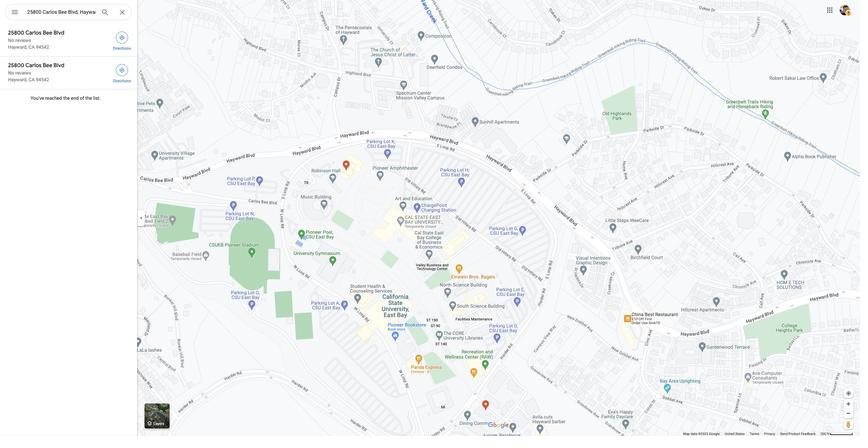 Task type: locate. For each thing, give the bounding box(es) containing it.
collapse side panel image
[[138, 215, 145, 222]]

show your location image
[[846, 391, 853, 397]]

0 vertical spatial directions
[[113, 46, 131, 51]]

you've
[[31, 96, 44, 101]]

map
[[684, 432, 691, 436]]

1 horizontal spatial the
[[85, 96, 92, 101]]

the left end
[[63, 96, 70, 101]]

directions down directions icon
[[113, 46, 131, 51]]

1 vertical spatial directions button
[[109, 62, 135, 84]]

privacy button
[[765, 432, 776, 437]]

1 directions button from the top
[[109, 30, 135, 51]]

terms button
[[751, 432, 760, 437]]

google
[[710, 432, 720, 436]]

 search field
[[5, 4, 132, 22]]

200 ft button
[[821, 432, 854, 436]]

1 vertical spatial directions
[[113, 79, 131, 83]]

terms
[[751, 432, 760, 436]]

directions for directions icon
[[113, 46, 131, 51]]

directions
[[113, 46, 131, 51], [113, 79, 131, 83]]

0 vertical spatial directions button
[[109, 30, 135, 51]]

directions button
[[109, 30, 135, 51], [109, 62, 135, 84]]

you've reached the end of the list.
[[31, 96, 101, 101]]

footer
[[684, 432, 821, 437]]

directions down directions image
[[113, 79, 131, 83]]

the
[[63, 96, 70, 101], [85, 96, 92, 101]]

states
[[736, 432, 746, 436]]

list.
[[93, 96, 101, 101]]

the right of
[[85, 96, 92, 101]]

footer containing map data ©2023 google
[[684, 432, 821, 437]]

None field
[[27, 8, 96, 16]]

none field inside 25800 carlos bee blvd, hayward, ca 94542 field
[[27, 8, 96, 16]]

25800 Carlos Bee Blvd, Hayward, CA 94542 field
[[5, 4, 132, 21]]

data
[[691, 432, 698, 436]]

1 directions from the top
[[113, 46, 131, 51]]

send product feedback
[[781, 432, 816, 436]]

product
[[789, 432, 801, 436]]

0 horizontal spatial the
[[63, 96, 70, 101]]

 button
[[5, 4, 24, 22]]

1 the from the left
[[63, 96, 70, 101]]

2 directions from the top
[[113, 79, 131, 83]]

©2023
[[699, 432, 709, 436]]



Task type: vqa. For each thing, say whether or not it's contained in the screenshot.
Search text field
no



Task type: describe. For each thing, give the bounding box(es) containing it.
send product feedback button
[[781, 432, 816, 437]]

reached
[[45, 96, 62, 101]]

of
[[80, 96, 84, 101]]

united states
[[726, 432, 746, 436]]

layers
[[154, 422, 164, 427]]

united
[[726, 432, 735, 436]]

show street view coverage image
[[844, 420, 854, 430]]

privacy
[[765, 432, 776, 436]]

google maps element
[[0, 0, 861, 437]]

map data ©2023 google
[[684, 432, 720, 436]]

united states button
[[726, 432, 746, 437]]

200
[[821, 432, 827, 436]]


[[11, 7, 19, 17]]

results for 25800 carlos bee blvd, hayward, ca 94542 feed
[[0, 24, 137, 436]]

zoom in image
[[847, 402, 852, 407]]

2 directions button from the top
[[109, 62, 135, 84]]

2 the from the left
[[85, 96, 92, 101]]

directions image
[[119, 67, 125, 73]]

zoom out image
[[847, 411, 852, 416]]

feedback
[[802, 432, 816, 436]]

send
[[781, 432, 788, 436]]

directions for directions image
[[113, 79, 131, 83]]

directions image
[[119, 35, 125, 41]]

200 ft
[[821, 432, 830, 436]]

footer inside google maps element
[[684, 432, 821, 437]]

ft
[[828, 432, 830, 436]]

end
[[71, 96, 79, 101]]



